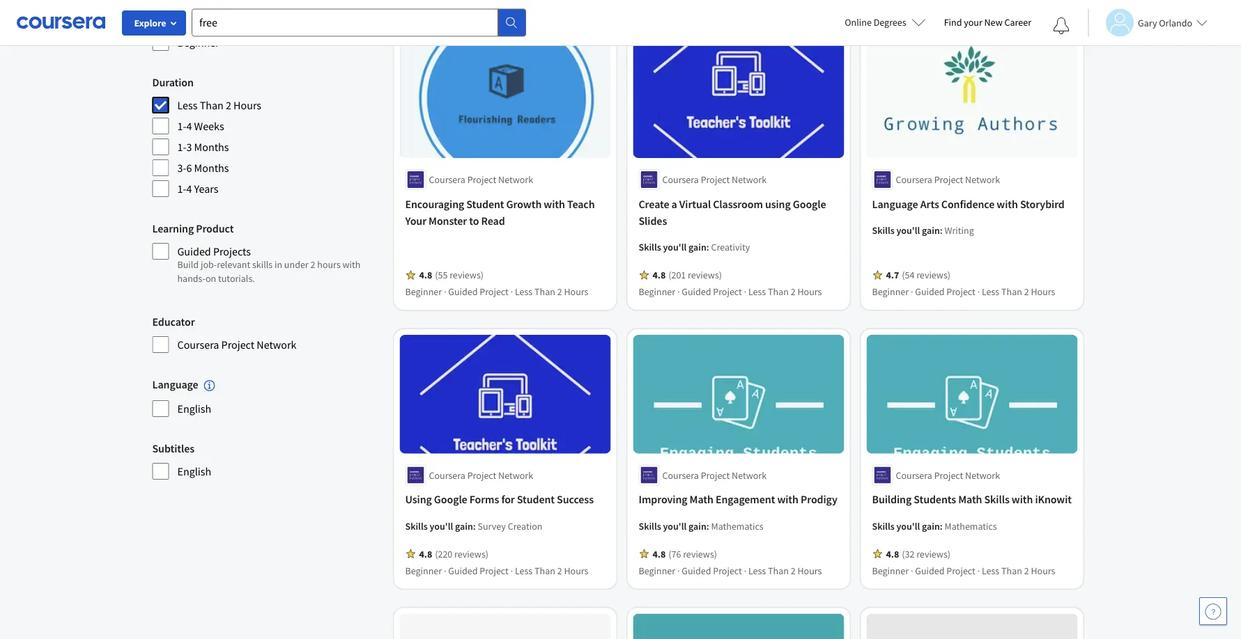 Task type: vqa. For each thing, say whether or not it's contained in the screenshot.


Task type: describe. For each thing, give the bounding box(es) containing it.
project up arts
[[934, 173, 963, 186]]

skills for language arts confidence with storybird
[[872, 224, 895, 237]]

2 for 4.7 (54 reviews)
[[1024, 286, 1029, 298]]

2 placeholder image from the left
[[633, 614, 844, 640]]

gary
[[1138, 16, 1157, 29]]

less for using google forms for student success
[[515, 565, 533, 577]]

2 for 4.8 (201 reviews)
[[791, 286, 796, 298]]

coursera for improving
[[662, 469, 699, 482]]

language for language
[[152, 378, 198, 392]]

growth
[[506, 197, 542, 211]]

3
[[186, 140, 192, 154]]

hours
[[317, 259, 341, 271]]

create a virtual classroom using google slides link
[[639, 196, 839, 229]]

slides
[[639, 214, 667, 228]]

read
[[481, 214, 505, 228]]

project down 4.8 (201 reviews)
[[713, 286, 742, 298]]

beginner down (55
[[405, 286, 442, 298]]

1-3 months
[[177, 140, 229, 154]]

creativity
[[711, 241, 750, 254]]

skills you'll gain : survey creation
[[405, 520, 542, 533]]

: for forms
[[473, 520, 476, 533]]

english for subtitles group
[[177, 465, 211, 479]]

gary orlando
[[1138, 16, 1192, 29]]

4.8 (76 reviews)
[[653, 548, 717, 561]]

writing
[[945, 224, 974, 237]]

improving
[[639, 493, 688, 507]]

guided for building students math skills with iknowit
[[915, 565, 945, 577]]

level
[[152, 13, 177, 26]]

gain for math
[[689, 520, 707, 533]]

you'll for create
[[663, 241, 687, 254]]

storybird
[[1020, 197, 1065, 211]]

building students math skills with iknowit link
[[872, 492, 1072, 508]]

coursera project network for building
[[896, 469, 1000, 482]]

coursera project network for encouraging
[[429, 173, 533, 186]]

with inside build job-relevant skills in under 2 hours with hands-on tutorials.
[[343, 259, 361, 271]]

gain for students
[[922, 520, 940, 533]]

less for improving math engagement with prodigy
[[748, 565, 766, 577]]

you'll for building
[[897, 520, 920, 533]]

language arts confidence with storybird
[[872, 197, 1065, 211]]

coursera image
[[17, 11, 105, 34]]

reviews) for using google forms for student success
[[454, 548, 489, 561]]

orlando
[[1159, 16, 1192, 29]]

less for language arts confidence with storybird
[[982, 286, 1000, 298]]

beginner inside level group
[[177, 36, 219, 49]]

(54
[[902, 269, 915, 281]]

hours inside duration group
[[234, 98, 261, 112]]

find your new career link
[[937, 14, 1038, 31]]

creation
[[508, 520, 542, 533]]

project down 4.8 (220 reviews)
[[480, 565, 509, 577]]

coursera inside educator group
[[177, 338, 219, 352]]

students
[[914, 493, 956, 507]]

educator
[[152, 315, 195, 329]]

success
[[557, 493, 594, 507]]

hours for building students math skills with iknowit
[[1031, 565, 1055, 577]]

building students math skills with iknowit
[[872, 493, 1072, 507]]

using google forms for student success
[[405, 493, 594, 507]]

with for encouraging student growth with teach your monster to read
[[544, 197, 565, 211]]

language arts confidence with storybird link
[[872, 196, 1072, 212]]

coursera for create
[[662, 173, 699, 186]]

learning product
[[152, 222, 234, 236]]

project up encouraging student growth with teach your monster to read
[[467, 173, 496, 186]]

beginner · guided project · less than 2 hours for improving math engagement with prodigy
[[639, 565, 822, 577]]

than for language arts confidence with storybird
[[1002, 286, 1022, 298]]

(220
[[435, 548, 453, 561]]

skills for building students math skills with iknowit
[[872, 520, 895, 533]]

coursera project network for create
[[662, 173, 767, 186]]

months for 3-6 months
[[194, 161, 229, 175]]

iknowit
[[1035, 493, 1072, 507]]

hours for using google forms for student success
[[564, 565, 589, 577]]

coursera project network for using
[[429, 469, 533, 482]]

gain for arts
[[922, 224, 940, 237]]

1 placeholder image from the left
[[400, 614, 611, 640]]

(201
[[668, 269, 686, 281]]

information about this filter group image
[[204, 380, 215, 392]]

online degrees button
[[834, 7, 937, 38]]

with for improving math engagement with prodigy
[[777, 493, 799, 507]]

: for confidence
[[940, 224, 943, 237]]

skills you'll gain : mathematics for math
[[639, 520, 764, 533]]

show notifications image
[[1053, 17, 1070, 34]]

skills you'll gain : creativity
[[639, 241, 750, 254]]

project up virtual
[[701, 173, 730, 186]]

beginner · guided project · less than 2 hours down '4.8 (55 reviews)'
[[405, 286, 589, 298]]

you'll for language
[[897, 224, 920, 237]]

student inside encouraging student growth with teach your monster to read
[[466, 197, 504, 211]]

confidence
[[941, 197, 995, 211]]

coursera for building
[[896, 469, 932, 482]]

guided for using google forms for student success
[[448, 565, 478, 577]]

network for create
[[732, 173, 767, 186]]

build
[[177, 259, 199, 271]]

english for language group
[[177, 402, 211, 416]]

create
[[639, 197, 669, 211]]

4.8 (220 reviews)
[[419, 548, 489, 561]]

virtual
[[679, 197, 711, 211]]

under
[[284, 259, 309, 271]]

project down 4.7 (54 reviews)
[[947, 286, 976, 298]]

you'll for improving
[[663, 520, 687, 533]]

find your new career
[[944, 16, 1031, 29]]

project down 4.8 (32 reviews)
[[947, 565, 976, 577]]

help center image
[[1205, 604, 1222, 620]]

encouraging student growth with teach your monster to read
[[405, 197, 595, 228]]

classroom
[[713, 197, 763, 211]]

build job-relevant skills in under 2 hours with hands-on tutorials.
[[177, 259, 361, 285]]

3-
[[177, 161, 186, 175]]

4.8 (32 reviews)
[[886, 548, 951, 561]]

with for language arts confidence with storybird
[[997, 197, 1018, 211]]

hands-
[[177, 273, 206, 285]]

skills you'll gain : mathematics for students
[[872, 520, 997, 533]]

2 math from the left
[[958, 493, 982, 507]]

4 for weeks
[[186, 119, 192, 133]]

skills for create a virtual classroom using google slides
[[639, 241, 661, 254]]

coursera for language
[[896, 173, 932, 186]]

encouraging student growth with teach your monster to read link
[[405, 196, 605, 229]]

skills
[[252, 259, 273, 271]]

network inside educator group
[[257, 338, 296, 352]]

using google forms for student success link
[[405, 492, 605, 508]]

0 horizontal spatial google
[[434, 493, 467, 507]]

online
[[845, 16, 872, 29]]

beginner for building students math skills with iknowit
[[872, 565, 909, 577]]

1-4 weeks
[[177, 119, 224, 133]]

reviews) for language arts confidence with storybird
[[917, 269, 951, 281]]

1- for 1-4 years
[[177, 182, 186, 196]]

project down 4.8 (76 reviews)
[[713, 565, 742, 577]]

than for building students math skills with iknowit
[[1002, 565, 1022, 577]]

learning
[[152, 222, 194, 236]]

google inside create a virtual classroom using google slides
[[793, 197, 826, 211]]

skills for improving math engagement with prodigy
[[639, 520, 661, 533]]

job-
[[201, 259, 217, 271]]

(55
[[435, 269, 448, 281]]

3 placeholder image from the left
[[867, 614, 1078, 640]]

4.8 (201 reviews)
[[653, 269, 722, 281]]

new
[[984, 16, 1003, 29]]

educator group
[[152, 314, 380, 354]]

hours for improving math engagement with prodigy
[[798, 565, 822, 577]]

for
[[501, 493, 515, 507]]

coursera for encouraging
[[429, 173, 465, 186]]

2 inside build job-relevant skills in under 2 hours with hands-on tutorials.
[[310, 259, 315, 271]]

less inside duration group
[[177, 98, 198, 112]]

than for using google forms for student success
[[535, 565, 555, 577]]

beginner · guided project · less than 2 hours for create a virtual classroom using google slides
[[639, 286, 822, 298]]

improving math engagement with prodigy
[[639, 493, 838, 507]]

guided for create a virtual classroom using google slides
[[682, 286, 711, 298]]

your
[[405, 214, 427, 228]]

reviews) for building students math skills with iknowit
[[917, 548, 951, 561]]

less for building students math skills with iknowit
[[982, 565, 1000, 577]]



Task type: locate. For each thing, give the bounding box(es) containing it.
google
[[793, 197, 826, 211], [434, 493, 467, 507]]

skills left iknowit
[[984, 493, 1010, 507]]

1 vertical spatial 4
[[186, 182, 192, 196]]

create a virtual classroom using google slides
[[639, 197, 826, 228]]

0 vertical spatial 4
[[186, 119, 192, 133]]

4.8 left (220
[[419, 548, 432, 561]]

guided down '4.8 (55 reviews)'
[[448, 286, 478, 298]]

(32
[[902, 548, 915, 561]]

skills for using google forms for student success
[[405, 520, 428, 533]]

coursera project network for language
[[896, 173, 1000, 186]]

reviews) right (32
[[917, 548, 951, 561]]

2 mathematics from the left
[[945, 520, 997, 533]]

0 vertical spatial google
[[793, 197, 826, 211]]

duration
[[152, 75, 194, 89]]

reviews) for create a virtual classroom using google slides
[[688, 269, 722, 281]]

with
[[544, 197, 565, 211], [997, 197, 1018, 211], [343, 259, 361, 271], [777, 493, 799, 507], [1012, 493, 1033, 507]]

you'll up (54
[[897, 224, 920, 237]]

than inside duration group
[[200, 98, 224, 112]]

: left survey
[[473, 520, 476, 533]]

coursera
[[429, 173, 465, 186], [662, 173, 699, 186], [896, 173, 932, 186], [177, 338, 219, 352], [429, 469, 465, 482], [662, 469, 699, 482], [896, 469, 932, 482]]

network up for
[[498, 469, 533, 482]]

: down students
[[940, 520, 943, 533]]

subtitles
[[152, 442, 194, 456]]

0 vertical spatial language
[[872, 197, 918, 211]]

2 english from the top
[[177, 465, 211, 479]]

4.8 left (76
[[653, 548, 666, 561]]

coursera project network inside educator group
[[177, 338, 296, 352]]

4.8 for improving math engagement with prodigy
[[653, 548, 666, 561]]

months for 1-3 months
[[194, 140, 229, 154]]

: for math
[[940, 520, 943, 533]]

gain for google
[[455, 520, 473, 533]]

network
[[498, 173, 533, 186], [732, 173, 767, 186], [965, 173, 1000, 186], [257, 338, 296, 352], [498, 469, 533, 482], [732, 469, 767, 482], [965, 469, 1000, 482]]

network up language arts confidence with storybird 'link'
[[965, 173, 1000, 186]]

with left storybird
[[997, 197, 1018, 211]]

guided down "learning product"
[[177, 245, 211, 259]]

gain up 4.8 (76 reviews)
[[689, 520, 707, 533]]

months down weeks on the left of page
[[194, 140, 229, 154]]

placeholder image
[[400, 614, 611, 640], [633, 614, 844, 640], [867, 614, 1078, 640]]

student up read
[[466, 197, 504, 211]]

degrees
[[874, 16, 906, 29]]

projects
[[213, 245, 251, 259]]

1- down 3-
[[177, 182, 186, 196]]

on
[[206, 273, 216, 285]]

with right hours
[[343, 259, 361, 271]]

network for building
[[965, 469, 1000, 482]]

english down subtitles
[[177, 465, 211, 479]]

1 vertical spatial months
[[194, 161, 229, 175]]

2
[[226, 98, 231, 112], [310, 259, 315, 271], [557, 286, 562, 298], [791, 286, 796, 298], [1024, 286, 1029, 298], [557, 565, 562, 577], [791, 565, 796, 577], [1024, 565, 1029, 577]]

project up language group
[[221, 338, 254, 352]]

coursera project network up information about this filter group 'icon'
[[177, 338, 296, 352]]

than for create a virtual classroom using google slides
[[768, 286, 789, 298]]

4
[[186, 119, 192, 133], [186, 182, 192, 196]]

duration group
[[152, 74, 380, 198]]

beginner · guided project · less than 2 hours for language arts confidence with storybird
[[872, 286, 1055, 298]]

beginner
[[177, 36, 219, 49], [405, 286, 442, 298], [639, 286, 675, 298], [872, 286, 909, 298], [405, 565, 442, 577], [639, 565, 675, 577], [872, 565, 909, 577]]

project up students
[[934, 469, 963, 482]]

months up years at the top left of page
[[194, 161, 229, 175]]

1 vertical spatial google
[[434, 493, 467, 507]]

1 vertical spatial language
[[152, 378, 198, 392]]

1 months from the top
[[194, 140, 229, 154]]

network for using
[[498, 469, 533, 482]]

network for improving
[[732, 469, 767, 482]]

building
[[872, 493, 912, 507]]

0 horizontal spatial placeholder image
[[400, 614, 611, 640]]

coursera project network up forms
[[429, 469, 533, 482]]

coursera up arts
[[896, 173, 932, 186]]

reviews) for improving math engagement with prodigy
[[683, 548, 717, 561]]

language inside group
[[152, 378, 198, 392]]

improving math engagement with prodigy link
[[639, 492, 839, 508]]

you'll up (76
[[663, 520, 687, 533]]

gary orlando button
[[1088, 9, 1208, 37]]

tutorials.
[[218, 273, 255, 285]]

beginner for language arts confidence with storybird
[[872, 286, 909, 298]]

language left information about this filter group 'icon'
[[152, 378, 198, 392]]

2 horizontal spatial placeholder image
[[867, 614, 1078, 640]]

2 vertical spatial 1-
[[177, 182, 186, 196]]

skills down slides
[[639, 241, 661, 254]]

reviews) right (55
[[450, 269, 484, 281]]

3-6 months
[[177, 161, 229, 175]]

: for virtual
[[707, 241, 709, 254]]

mathematics down building students math skills with iknowit
[[945, 520, 997, 533]]

4.7
[[886, 269, 899, 281]]

guided down 4.8 (201 reviews)
[[682, 286, 711, 298]]

mathematics for math
[[945, 520, 997, 533]]

with inside encouraging student growth with teach your monster to read
[[544, 197, 565, 211]]

2 for 4.8 (76 reviews)
[[791, 565, 796, 577]]

beginner · guided project · less than 2 hours for building students math skills with iknowit
[[872, 565, 1055, 577]]

2 months from the top
[[194, 161, 229, 175]]

using
[[405, 493, 432, 507]]

1- for 1-3 months
[[177, 140, 186, 154]]

0 horizontal spatial skills you'll gain : mathematics
[[639, 520, 764, 533]]

mathematics
[[711, 520, 764, 533], [945, 520, 997, 533]]

: left writing
[[940, 224, 943, 237]]

skills
[[872, 224, 895, 237], [639, 241, 661, 254], [984, 493, 1010, 507], [405, 520, 428, 533], [639, 520, 661, 533], [872, 520, 895, 533]]

4.8 left (32
[[886, 548, 899, 561]]

4.8 left (55
[[419, 269, 432, 281]]

beginner down (76
[[639, 565, 675, 577]]

network for encouraging
[[498, 173, 533, 186]]

you'll up (32
[[897, 520, 920, 533]]

1 mathematics from the left
[[711, 520, 764, 533]]

years
[[194, 182, 219, 196]]

4.8
[[419, 269, 432, 281], [653, 269, 666, 281], [419, 548, 432, 561], [653, 548, 666, 561], [886, 548, 899, 561]]

less for create a virtual classroom using google slides
[[748, 286, 766, 298]]

beginner · guided project · less than 2 hours down 4.8 (76 reviews)
[[639, 565, 822, 577]]

4.8 for create a virtual classroom using google slides
[[653, 269, 666, 281]]

to
[[469, 214, 479, 228]]

guided
[[177, 245, 211, 259], [448, 286, 478, 298], [682, 286, 711, 298], [915, 286, 945, 298], [448, 565, 478, 577], [682, 565, 711, 577], [915, 565, 945, 577]]

forms
[[470, 493, 499, 507]]

beginner down (220
[[405, 565, 442, 577]]

guided for language arts confidence with storybird
[[915, 286, 945, 298]]

project inside educator group
[[221, 338, 254, 352]]

language
[[872, 197, 918, 211], [152, 378, 198, 392]]

beginner · guided project · less than 2 hours
[[405, 286, 589, 298], [639, 286, 822, 298], [872, 286, 1055, 298], [405, 565, 589, 577], [639, 565, 822, 577], [872, 565, 1055, 577]]

language for language arts confidence with storybird
[[872, 197, 918, 211]]

0 vertical spatial months
[[194, 140, 229, 154]]

network for language
[[965, 173, 1000, 186]]

months
[[194, 140, 229, 154], [194, 161, 229, 175]]

network up building students math skills with iknowit link
[[965, 469, 1000, 482]]

coursera up a at the right top of page
[[662, 173, 699, 186]]

gain left survey
[[455, 520, 473, 533]]

coursera up students
[[896, 469, 932, 482]]

project down '4.8 (55 reviews)'
[[480, 286, 509, 298]]

: left creativity on the top of page
[[707, 241, 709, 254]]

0 horizontal spatial mathematics
[[711, 520, 764, 533]]

2 skills you'll gain : mathematics from the left
[[872, 520, 997, 533]]

4.8 (55 reviews)
[[419, 269, 484, 281]]

network up 'classroom'
[[732, 173, 767, 186]]

guided for improving math engagement with prodigy
[[682, 565, 711, 577]]

encouraging
[[405, 197, 464, 211]]

coursera for using
[[429, 469, 465, 482]]

: for engagement
[[707, 520, 709, 533]]

skills down using
[[405, 520, 428, 533]]

in
[[275, 259, 282, 271]]

network up language group
[[257, 338, 296, 352]]

coursera down educator
[[177, 338, 219, 352]]

1 horizontal spatial placeholder image
[[633, 614, 844, 640]]

0 horizontal spatial math
[[690, 493, 714, 507]]

What do you want to learn? text field
[[192, 9, 498, 37]]

1 horizontal spatial math
[[958, 493, 982, 507]]

2 1- from the top
[[177, 140, 186, 154]]

with left iknowit
[[1012, 493, 1033, 507]]

a
[[672, 197, 677, 211]]

1 vertical spatial 1-
[[177, 140, 186, 154]]

hours for language arts confidence with storybird
[[1031, 286, 1055, 298]]

beginner · guided project · less than 2 hours down creativity on the top of page
[[639, 286, 822, 298]]

using
[[765, 197, 791, 211]]

gain up 4.8 (201 reviews)
[[689, 241, 707, 254]]

skills down building
[[872, 520, 895, 533]]

less
[[177, 98, 198, 112], [515, 286, 533, 298], [748, 286, 766, 298], [982, 286, 1000, 298], [515, 565, 533, 577], [748, 565, 766, 577], [982, 565, 1000, 577]]

engagement
[[716, 493, 775, 507]]

career
[[1005, 16, 1031, 29]]

4 for years
[[186, 182, 192, 196]]

english down information about this filter group 'icon'
[[177, 402, 211, 416]]

hours
[[234, 98, 261, 112], [564, 286, 589, 298], [798, 286, 822, 298], [1031, 286, 1055, 298], [564, 565, 589, 577], [798, 565, 822, 577], [1031, 565, 1055, 577]]

4.7 (54 reviews)
[[886, 269, 951, 281]]

reviews) right (54
[[917, 269, 951, 281]]

1 vertical spatial english
[[177, 465, 211, 479]]

language left arts
[[872, 197, 918, 211]]

0 horizontal spatial student
[[466, 197, 504, 211]]

coursera up using
[[429, 469, 465, 482]]

you'll for using
[[430, 520, 453, 533]]

4 left weeks on the left of page
[[186, 119, 192, 133]]

0 vertical spatial english
[[177, 402, 211, 416]]

math right students
[[958, 493, 982, 507]]

gain for a
[[689, 241, 707, 254]]

coursera project network up students
[[896, 469, 1000, 482]]

beginner down (32
[[872, 565, 909, 577]]

None search field
[[192, 9, 526, 37]]

reviews) right (220
[[454, 548, 489, 561]]

1 horizontal spatial skills you'll gain : mathematics
[[872, 520, 997, 533]]

2 for 4.8 (55 reviews)
[[557, 286, 562, 298]]

1- for 1-4 weeks
[[177, 119, 186, 133]]

arts
[[920, 197, 939, 211]]

english inside subtitles group
[[177, 465, 211, 479]]

1- up 3
[[177, 119, 186, 133]]

beginner · guided project · less than 2 hours down 4.8 (32 reviews)
[[872, 565, 1055, 577]]

1- up 3-
[[177, 140, 186, 154]]

skills you'll gain : mathematics down students
[[872, 520, 997, 533]]

survey
[[478, 520, 506, 533]]

product
[[196, 222, 234, 236]]

beginner for improving math engagement with prodigy
[[639, 565, 675, 577]]

beginner · guided project · less than 2 hours for using google forms for student success
[[405, 565, 589, 577]]

skills you'll gain : mathematics up 4.8 (76 reviews)
[[639, 520, 764, 533]]

relevant
[[217, 259, 250, 271]]

you'll up (220
[[430, 520, 453, 533]]

project up forms
[[467, 469, 496, 482]]

3 1- from the top
[[177, 182, 186, 196]]

beginner · guided project · less than 2 hours down 4.7 (54 reviews)
[[872, 286, 1055, 298]]

reviews) right (76
[[683, 548, 717, 561]]

gain down students
[[922, 520, 940, 533]]

: up 4.8 (76 reviews)
[[707, 520, 709, 533]]

weeks
[[194, 119, 224, 133]]

learning product group
[[152, 220, 380, 291]]

you'll up the (201
[[663, 241, 687, 254]]

4.8 for building students math skills with iknowit
[[886, 548, 899, 561]]

gain
[[922, 224, 940, 237], [689, 241, 707, 254], [455, 520, 473, 533], [689, 520, 707, 533], [922, 520, 940, 533]]

0 horizontal spatial language
[[152, 378, 198, 392]]

than for improving math engagement with prodigy
[[768, 565, 789, 577]]

find
[[944, 16, 962, 29]]

explore
[[134, 17, 166, 29]]

guided inside learning product group
[[177, 245, 211, 259]]

student right for
[[517, 493, 555, 507]]

mathematics for engagement
[[711, 520, 764, 533]]

(76
[[668, 548, 681, 561]]

beginner down 4.7
[[872, 286, 909, 298]]

math
[[690, 493, 714, 507], [958, 493, 982, 507]]

english
[[177, 402, 211, 416], [177, 465, 211, 479]]

beginner up duration
[[177, 36, 219, 49]]

2 for 4.8 (32 reviews)
[[1024, 565, 1029, 577]]

reviews)
[[450, 269, 484, 281], [688, 269, 722, 281], [917, 269, 951, 281], [454, 548, 489, 561], [683, 548, 717, 561], [917, 548, 951, 561]]

level group
[[152, 11, 380, 52]]

prodigy
[[801, 493, 838, 507]]

network up the engagement
[[732, 469, 767, 482]]

0 vertical spatial 1-
[[177, 119, 186, 133]]

guided down 4.8 (76 reviews)
[[682, 565, 711, 577]]

coursera up improving
[[662, 469, 699, 482]]

1 1- from the top
[[177, 119, 186, 133]]

monster
[[429, 214, 467, 228]]

network up growth
[[498, 173, 533, 186]]

coursera project network up improving math engagement with prodigy
[[662, 469, 767, 482]]

beginner for using google forms for student success
[[405, 565, 442, 577]]

2 4 from the top
[[186, 182, 192, 196]]

online degrees
[[845, 16, 906, 29]]

1 4 from the top
[[186, 119, 192, 133]]

guided projects
[[177, 245, 251, 259]]

less than 2 hours
[[177, 98, 261, 112]]

coursera project network up arts
[[896, 173, 1000, 186]]

2 inside duration group
[[226, 98, 231, 112]]

language group
[[152, 376, 380, 418]]

hours for create a virtual classroom using google slides
[[798, 286, 822, 298]]

0 vertical spatial student
[[466, 197, 504, 211]]

1 vertical spatial student
[[517, 493, 555, 507]]

your
[[964, 16, 983, 29]]

1 horizontal spatial language
[[872, 197, 918, 211]]

teach
[[567, 197, 595, 211]]

coursera project network up virtual
[[662, 173, 767, 186]]

4.8 for using google forms for student success
[[419, 548, 432, 561]]

skills you'll gain : mathematics
[[639, 520, 764, 533], [872, 520, 997, 533]]

1 english from the top
[[177, 402, 211, 416]]

beginner · guided project · less than 2 hours down survey
[[405, 565, 589, 577]]

subtitles group
[[152, 440, 380, 481]]

guided down 4.8 (32 reviews)
[[915, 565, 945, 577]]

4 left years at the top left of page
[[186, 182, 192, 196]]

math right improving
[[690, 493, 714, 507]]

1 horizontal spatial mathematics
[[945, 520, 997, 533]]

skills you'll gain : writing
[[872, 224, 974, 237]]

beginner for create a virtual classroom using google slides
[[639, 286, 675, 298]]

1 horizontal spatial student
[[517, 493, 555, 507]]

language inside 'link'
[[872, 197, 918, 211]]

with inside 'link'
[[997, 197, 1018, 211]]

coursera project network
[[429, 173, 533, 186], [662, 173, 767, 186], [896, 173, 1000, 186], [177, 338, 296, 352], [429, 469, 533, 482], [662, 469, 767, 482], [896, 469, 1000, 482]]

1 math from the left
[[690, 493, 714, 507]]

gain down arts
[[922, 224, 940, 237]]

reviews) right the (201
[[688, 269, 722, 281]]

english inside language group
[[177, 402, 211, 416]]

6
[[186, 161, 192, 175]]

explore button
[[122, 10, 186, 36]]

1 skills you'll gain : mathematics from the left
[[639, 520, 764, 533]]

1 horizontal spatial google
[[793, 197, 826, 211]]

skills down improving
[[639, 520, 661, 533]]

project up improving math engagement with prodigy
[[701, 469, 730, 482]]

coursera project network up encouraging student growth with teach your monster to read
[[429, 173, 533, 186]]

coursera up the "encouraging"
[[429, 173, 465, 186]]

coursera project network for improving
[[662, 469, 767, 482]]

with left teach on the left
[[544, 197, 565, 211]]

2 for 4.8 (220 reviews)
[[557, 565, 562, 577]]

than
[[200, 98, 224, 112], [535, 286, 555, 298], [768, 286, 789, 298], [1002, 286, 1022, 298], [535, 565, 555, 577], [768, 565, 789, 577], [1002, 565, 1022, 577]]



